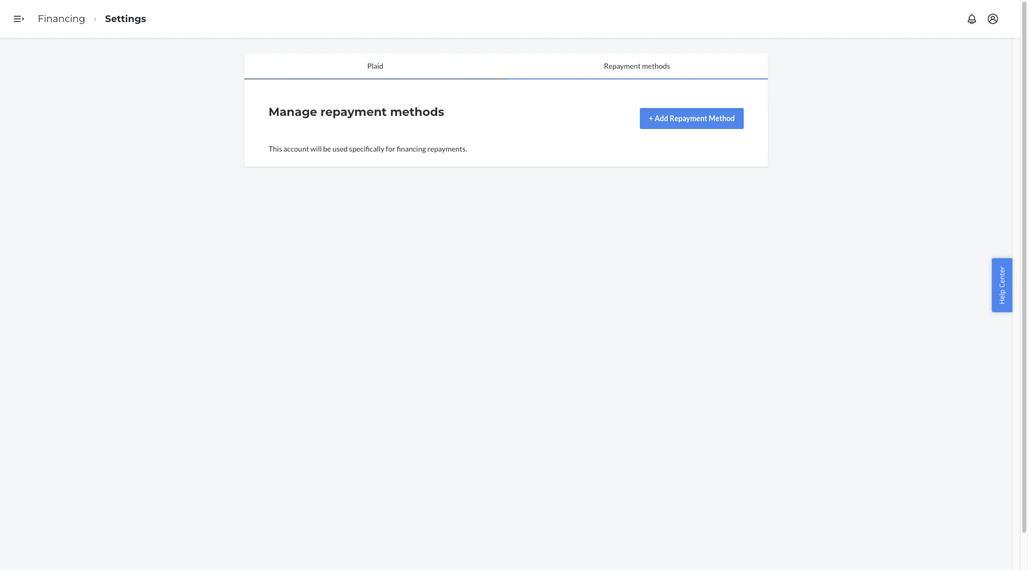Task type: describe. For each thing, give the bounding box(es) containing it.
financing
[[397, 144, 426, 153]]

repayments.
[[427, 144, 467, 153]]

add
[[655, 114, 668, 123]]

method
[[709, 114, 735, 123]]

be
[[323, 144, 331, 153]]

open notifications image
[[966, 13, 978, 25]]

breadcrumbs navigation
[[29, 3, 155, 34]]

1 horizontal spatial methods
[[642, 61, 670, 70]]

open account menu image
[[987, 13, 999, 25]]

repayment
[[320, 105, 387, 119]]

settings
[[105, 13, 146, 24]]

center
[[997, 266, 1007, 288]]

settings link
[[105, 13, 146, 24]]

repayment inside manage repayment methods + add repayment method
[[670, 114, 707, 123]]

account
[[283, 144, 309, 153]]

plaid
[[367, 61, 383, 70]]

help
[[997, 289, 1007, 304]]

specifically
[[349, 144, 384, 153]]

this account will be used specifically for financing repayments.
[[269, 144, 467, 153]]

used
[[332, 144, 348, 153]]

financing link
[[38, 13, 85, 24]]



Task type: locate. For each thing, give the bounding box(es) containing it.
+
[[649, 114, 653, 123]]

for
[[386, 144, 395, 153]]

+ add repayment method button
[[640, 108, 744, 129]]

this
[[269, 144, 282, 153]]

methods inside manage repayment methods + add repayment method
[[390, 105, 444, 119]]

0 vertical spatial repayment
[[604, 61, 641, 70]]

repayment
[[604, 61, 641, 70], [670, 114, 707, 123]]

1 horizontal spatial repayment
[[670, 114, 707, 123]]

will
[[310, 144, 322, 153]]

financing
[[38, 13, 85, 24]]

manage
[[269, 105, 317, 119]]

0 horizontal spatial repayment
[[604, 61, 641, 70]]

help center button
[[992, 258, 1012, 312]]

manage repayment methods + add repayment method
[[269, 105, 735, 123]]

1 vertical spatial methods
[[390, 105, 444, 119]]

open navigation image
[[13, 13, 25, 25]]

1 vertical spatial repayment
[[670, 114, 707, 123]]

methods
[[642, 61, 670, 70], [390, 105, 444, 119]]

0 vertical spatial methods
[[642, 61, 670, 70]]

0 horizontal spatial methods
[[390, 105, 444, 119]]

help center
[[997, 266, 1007, 304]]

repayment methods
[[604, 61, 670, 70]]



Task type: vqa. For each thing, say whether or not it's contained in the screenshot.
the top Methods
yes



